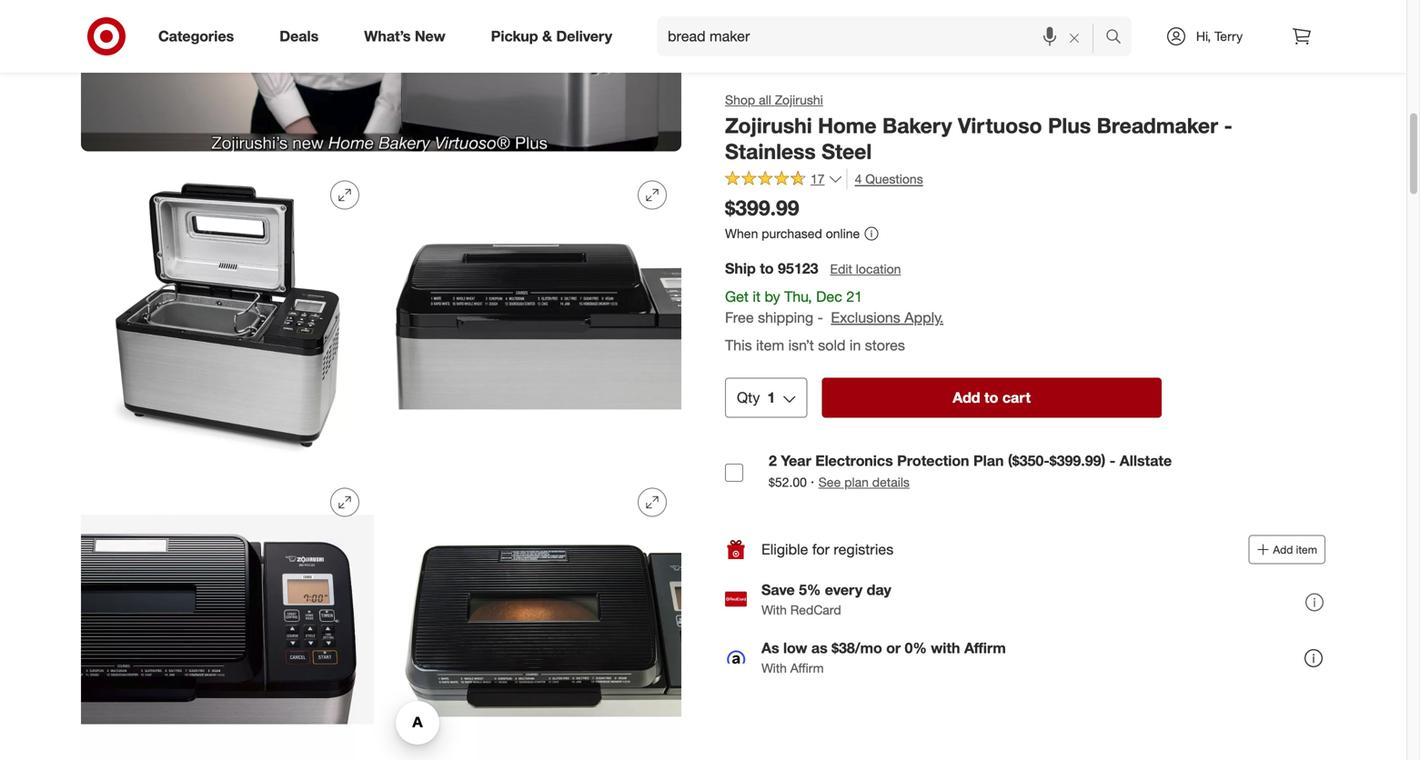 Task type: describe. For each thing, give the bounding box(es) containing it.
4
[[855, 171, 862, 187]]

allstate
[[1120, 452, 1172, 470]]

electronics
[[816, 452, 893, 470]]

thu,
[[785, 288, 812, 306]]

deals
[[280, 27, 319, 45]]

search
[[1098, 29, 1141, 47]]

get it by thu, dec 21 free shipping - exclusions apply.
[[725, 288, 944, 327]]

2 year electronics protection plan ($350-$399.99) - allstate $52.00 · see plan details
[[769, 452, 1172, 491]]

eligible for registries
[[762, 541, 894, 559]]

plan
[[845, 475, 869, 491]]

when
[[725, 226, 758, 242]]

1
[[768, 389, 776, 407]]

0%
[[905, 640, 927, 658]]

save 5% every day with redcard
[[762, 582, 892, 618]]

2
[[769, 452, 777, 470]]

1 vertical spatial zojirushi
[[725, 113, 813, 138]]

pickup & delivery
[[491, 27, 613, 45]]

($350-
[[1008, 452, 1050, 470]]

this
[[725, 337, 752, 355]]

21
[[847, 288, 863, 306]]

to for ship
[[760, 260, 774, 278]]

1 horizontal spatial affirm
[[965, 640, 1006, 658]]

$38/mo
[[832, 640, 883, 658]]

17
[[811, 171, 825, 187]]

categories link
[[143, 16, 257, 56]]

dec
[[816, 288, 843, 306]]

protection
[[898, 452, 970, 470]]

eligible
[[762, 541, 809, 559]]

$399.99)
[[1050, 452, 1106, 470]]

5%
[[799, 582, 821, 599]]

&
[[542, 27, 552, 45]]

zojirushi home bakery virtuoso plus breadmaker - stainless steel, 2 of 11, play video image
[[81, 0, 682, 152]]

as
[[812, 640, 828, 658]]

$52.00
[[769, 475, 807, 491]]

redcard
[[791, 603, 842, 618]]

pickup & delivery link
[[476, 16, 635, 56]]

day
[[867, 582, 892, 599]]

get
[[725, 288, 749, 306]]

every
[[825, 582, 863, 599]]

what's new link
[[349, 16, 468, 56]]

terry
[[1215, 28, 1243, 44]]

location
[[856, 261, 901, 277]]

see plan details button
[[819, 474, 910, 492]]

hi,
[[1197, 28, 1212, 44]]

as
[[762, 640, 780, 658]]

questions
[[866, 171, 924, 187]]

year
[[781, 452, 812, 470]]

plus
[[1048, 113, 1092, 138]]

by
[[765, 288, 781, 306]]

add to cart
[[953, 389, 1031, 407]]

breadmaker
[[1097, 113, 1219, 138]]

with
[[931, 640, 961, 658]]

to for add
[[985, 389, 999, 407]]

0 vertical spatial zojirushi
[[775, 92, 823, 108]]

this item isn't sold in stores
[[725, 337, 906, 355]]

$399.99
[[725, 195, 800, 221]]

stores
[[865, 337, 906, 355]]

or
[[887, 640, 901, 658]]

save
[[762, 582, 795, 599]]

virtuoso
[[958, 113, 1043, 138]]

deals link
[[264, 16, 342, 56]]

what's new
[[364, 27, 446, 45]]

new
[[415, 27, 446, 45]]

for
[[813, 541, 830, 559]]

What can we help you find? suggestions appear below search field
[[657, 16, 1110, 56]]

steel
[[822, 139, 872, 165]]

pickup
[[491, 27, 538, 45]]

17 link
[[725, 169, 843, 191]]

when purchased online
[[725, 226, 860, 242]]

all
[[759, 92, 772, 108]]

add item button
[[1249, 536, 1326, 565]]

4 questions link
[[847, 169, 924, 190]]

shipping
[[758, 309, 814, 327]]

details
[[873, 475, 910, 491]]

zojirushi home bakery virtuoso plus breadmaker - stainless steel, 4 of 11 image
[[389, 166, 682, 459]]



Task type: vqa. For each thing, say whether or not it's contained in the screenshot.
Image of Apple AirPods (2nd Generation) with Charging Case
no



Task type: locate. For each thing, give the bounding box(es) containing it.
95123
[[778, 260, 819, 278]]

1 vertical spatial -
[[818, 309, 824, 327]]

to right ship
[[760, 260, 774, 278]]

add
[[953, 389, 981, 407], [1274, 543, 1294, 557]]

sold
[[818, 337, 846, 355]]

1 vertical spatial item
[[1297, 543, 1318, 557]]

see
[[819, 475, 841, 491]]

to left cart
[[985, 389, 999, 407]]

affirm down low on the bottom right
[[791, 661, 824, 677]]

item inside button
[[1297, 543, 1318, 557]]

with down save
[[762, 603, 787, 618]]

1 horizontal spatial item
[[1297, 543, 1318, 557]]

4 questions
[[855, 171, 924, 187]]

0 vertical spatial item
[[756, 337, 785, 355]]

zojirushi down all
[[725, 113, 813, 138]]

plan
[[974, 452, 1004, 470]]

item for add
[[1297, 543, 1318, 557]]

- inside the 2 year electronics protection plan ($350-$399.99) - allstate $52.00 · see plan details
[[1110, 452, 1116, 470]]

exclusions
[[831, 309, 901, 327]]

edit location
[[831, 261, 901, 277]]

0 horizontal spatial -
[[818, 309, 824, 327]]

registries
[[834, 541, 894, 559]]

0 vertical spatial add
[[953, 389, 981, 407]]

shop
[[725, 92, 756, 108]]

ship
[[725, 260, 756, 278]]

edit
[[831, 261, 853, 277]]

in
[[850, 337, 861, 355]]

affirm
[[965, 640, 1006, 658], [791, 661, 824, 677]]

as low as $38/mo or 0% with affirm with affirm
[[762, 640, 1006, 677]]

1 vertical spatial add
[[1274, 543, 1294, 557]]

1 vertical spatial affirm
[[791, 661, 824, 677]]

what's
[[364, 27, 411, 45]]

1 horizontal spatial to
[[985, 389, 999, 407]]

1 horizontal spatial -
[[1110, 452, 1116, 470]]

exclusions apply. button
[[831, 308, 944, 328]]

- right breadmaker
[[1225, 113, 1233, 138]]

with inside save 5% every day with redcard
[[762, 603, 787, 618]]

with down as
[[762, 661, 787, 677]]

item for this
[[756, 337, 785, 355]]

add for add item
[[1274, 543, 1294, 557]]

0 vertical spatial to
[[760, 260, 774, 278]]

purchased
[[762, 226, 823, 242]]

shop all zojirushi zojirushi home bakery virtuoso plus breadmaker - stainless steel
[[725, 92, 1233, 165]]

search button
[[1098, 16, 1141, 60]]

- left allstate
[[1110, 452, 1116, 470]]

0 vertical spatial with
[[762, 603, 787, 618]]

0 horizontal spatial to
[[760, 260, 774, 278]]

free
[[725, 309, 754, 327]]

online
[[826, 226, 860, 242]]

0 horizontal spatial add
[[953, 389, 981, 407]]

None checkbox
[[725, 464, 744, 482]]

add inside button
[[1274, 543, 1294, 557]]

0 vertical spatial -
[[1225, 113, 1233, 138]]

add for add to cart
[[953, 389, 981, 407]]

to
[[760, 260, 774, 278], [985, 389, 999, 407]]

2 vertical spatial -
[[1110, 452, 1116, 470]]

add inside button
[[953, 389, 981, 407]]

stainless
[[725, 139, 816, 165]]

0 horizontal spatial affirm
[[791, 661, 824, 677]]

2 horizontal spatial -
[[1225, 113, 1233, 138]]

zojirushi home bakery virtuoso plus breadmaker - stainless steel, 3 of 11 image
[[81, 166, 374, 459]]

low
[[784, 640, 808, 658]]

zojirushi home bakery virtuoso plus breadmaker - stainless steel, 6 of 11 image
[[389, 474, 682, 761]]

2 with from the top
[[762, 661, 787, 677]]

item
[[756, 337, 785, 355], [1297, 543, 1318, 557]]

delivery
[[556, 27, 613, 45]]

- inside shop all zojirushi zojirushi home bakery virtuoso plus breadmaker - stainless steel
[[1225, 113, 1233, 138]]

- down dec
[[818, 309, 824, 327]]

ship to 95123
[[725, 260, 819, 278]]

add item
[[1274, 543, 1318, 557]]

1 vertical spatial to
[[985, 389, 999, 407]]

1 with from the top
[[762, 603, 787, 618]]

to inside the add to cart button
[[985, 389, 999, 407]]

0 vertical spatial affirm
[[965, 640, 1006, 658]]

-
[[1225, 113, 1233, 138], [818, 309, 824, 327], [1110, 452, 1116, 470]]

add to cart button
[[822, 378, 1162, 418]]

zojirushi right all
[[775, 92, 823, 108]]

qty
[[737, 389, 760, 407]]

zojirushi
[[775, 92, 823, 108], [725, 113, 813, 138]]

1 horizontal spatial add
[[1274, 543, 1294, 557]]

0 horizontal spatial item
[[756, 337, 785, 355]]

isn't
[[789, 337, 814, 355]]

bakery
[[883, 113, 953, 138]]

hi, terry
[[1197, 28, 1243, 44]]

with
[[762, 603, 787, 618], [762, 661, 787, 677]]

- inside get it by thu, dec 21 free shipping - exclusions apply.
[[818, 309, 824, 327]]

1 vertical spatial with
[[762, 661, 787, 677]]

apply.
[[905, 309, 944, 327]]

qty 1
[[737, 389, 776, 407]]

it
[[753, 288, 761, 306]]

cart
[[1003, 389, 1031, 407]]

with inside as low as $38/mo or 0% with affirm with affirm
[[762, 661, 787, 677]]

home
[[818, 113, 877, 138]]

categories
[[158, 27, 234, 45]]

·
[[811, 473, 815, 491]]

affirm right with
[[965, 640, 1006, 658]]

zojirushi home bakery virtuoso plus breadmaker - stainless steel, 5 of 11 image
[[81, 474, 374, 761]]

edit location button
[[830, 259, 902, 279]]



